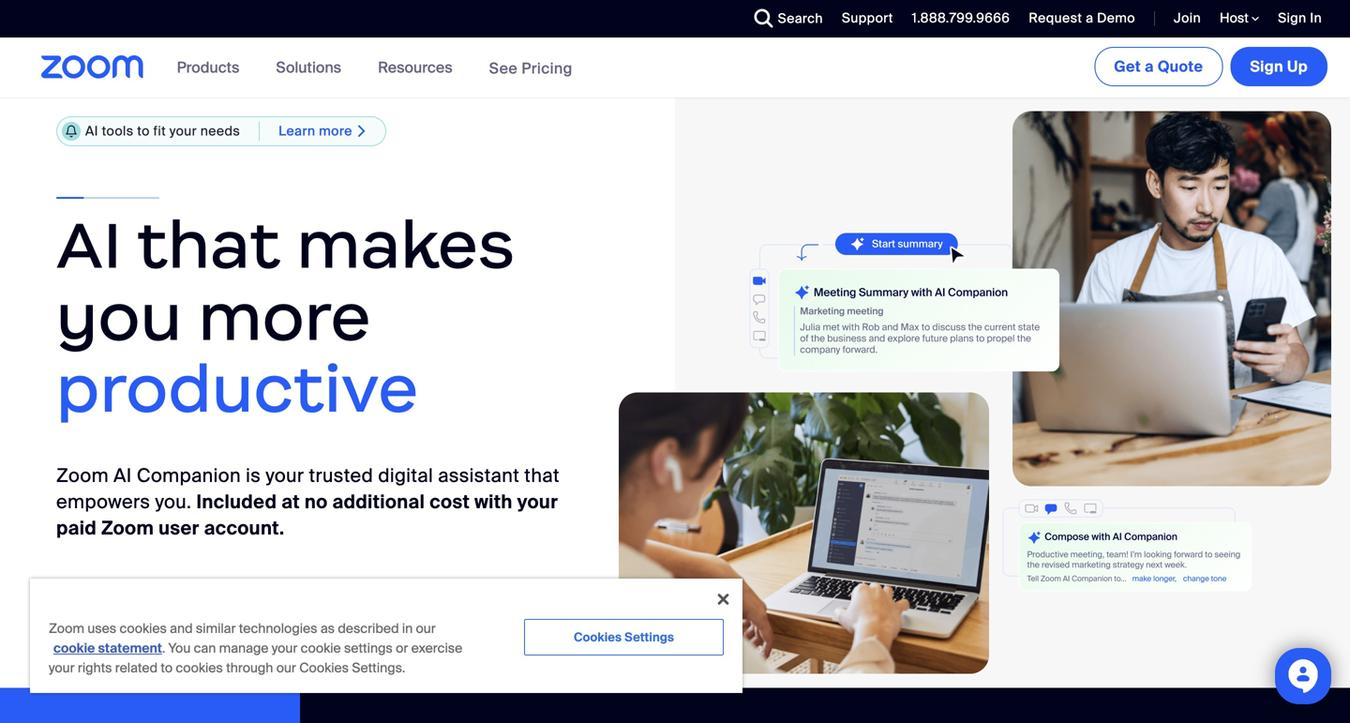 Task type: locate. For each thing, give the bounding box(es) containing it.
you
[[168, 640, 191, 657]]

1 horizontal spatial cookies
[[176, 659, 223, 677]]

ai
[[85, 123, 98, 140], [56, 204, 122, 286], [114, 464, 132, 488]]

no
[[305, 490, 328, 514]]

ai for ai that makes you more
[[56, 204, 122, 286]]

zoom for ai
[[56, 464, 109, 488]]

or
[[396, 640, 408, 657]]

to left fit
[[137, 123, 150, 140]]

0 horizontal spatial that
[[137, 204, 281, 286]]

products button
[[177, 38, 248, 98]]

1 vertical spatial cookies
[[176, 659, 223, 677]]

your right fit
[[170, 123, 197, 140]]

ai inside zoom ai companion is your trusted digital assistant that empowers you.
[[114, 464, 132, 488]]

to
[[137, 123, 150, 140], [161, 659, 173, 677]]

as
[[321, 620, 335, 637]]

our right through
[[276, 659, 296, 677]]

cookies
[[120, 620, 167, 637], [176, 659, 223, 677]]

1 vertical spatial that
[[525, 464, 560, 488]]

that
[[137, 204, 281, 286], [525, 464, 560, 488]]

0 horizontal spatial cookie
[[53, 640, 95, 657]]

1 horizontal spatial cookie
[[301, 640, 341, 657]]

1 horizontal spatial that
[[525, 464, 560, 488]]

at
[[282, 490, 300, 514]]

quote
[[1158, 57, 1204, 76]]

cookies settings button
[[524, 619, 724, 656]]

zoom down empowers
[[101, 516, 154, 540]]

cookie up rights
[[53, 640, 95, 657]]

1 vertical spatial ai
[[56, 204, 122, 286]]

zoom
[[56, 464, 109, 488], [101, 516, 154, 540], [49, 620, 84, 637]]

0 vertical spatial cookies
[[574, 629, 622, 645]]

a for quote
[[1145, 57, 1154, 76]]

0 vertical spatial zoom
[[56, 464, 109, 488]]

1 cookie from the left
[[53, 640, 95, 657]]

account.
[[204, 516, 285, 540]]

1 vertical spatial a
[[1145, 57, 1154, 76]]

0 vertical spatial sign
[[1278, 9, 1307, 27]]

1.888.799.9666 button
[[898, 0, 1015, 38], [912, 9, 1010, 27]]

see pricing
[[489, 58, 573, 78]]

a inside "meetings" navigation
[[1145, 57, 1154, 76]]

0 vertical spatial ai
[[85, 123, 98, 140]]

our right "in"
[[416, 620, 436, 637]]

solutions
[[276, 58, 341, 77]]

support
[[842, 9, 893, 27]]

cookies left settings
[[574, 629, 622, 645]]

banner
[[19, 38, 1332, 99]]

support link
[[828, 0, 898, 38], [842, 9, 893, 27]]

cookies down can on the bottom left of page
[[176, 659, 223, 677]]

0 vertical spatial more
[[319, 122, 352, 140]]

0 vertical spatial our
[[416, 620, 436, 637]]

statement
[[98, 640, 162, 657]]

ai for ai tools to fit your needs
[[85, 123, 98, 140]]

included
[[196, 490, 277, 514]]

main content
[[0, 38, 1350, 723]]

zoom left uses
[[49, 620, 84, 637]]

get
[[1114, 57, 1141, 76]]

sign in link
[[1264, 0, 1332, 38], [1278, 9, 1322, 27]]

zoom ai companion is your trusted digital assistant that empowers you.
[[56, 464, 560, 514]]

host button
[[1220, 9, 1260, 27]]

1 vertical spatial our
[[276, 659, 296, 677]]

to down .
[[161, 659, 173, 677]]

cookies up statement
[[120, 620, 167, 637]]

0 vertical spatial cookies
[[120, 620, 167, 637]]

a right get
[[1145, 57, 1154, 76]]

products
[[177, 58, 240, 77]]

related
[[115, 659, 158, 677]]

1 vertical spatial to
[[161, 659, 173, 677]]

your for cookie
[[272, 640, 298, 657]]

zoom uses cookies and similar technologies as described in our cookie statement
[[49, 620, 436, 657]]

productive
[[56, 348, 419, 430]]

settings
[[625, 629, 674, 645]]

cookies down as
[[299, 659, 349, 677]]

main content containing ai that makes you more
[[0, 38, 1350, 723]]

2 cookie from the left
[[301, 640, 341, 657]]

cookies inside zoom uses cookies and similar technologies as described in our cookie statement
[[120, 620, 167, 637]]

1 vertical spatial cookies
[[299, 659, 349, 677]]

cookie down as
[[301, 640, 341, 657]]

product information navigation
[[163, 38, 587, 99]]

cookies inside .  you can manage your cookie settings or exercise your rights related to cookies through our cookies settings.
[[299, 659, 349, 677]]

1 vertical spatial sign
[[1250, 57, 1284, 76]]

0 vertical spatial that
[[137, 204, 281, 286]]

sign
[[1278, 9, 1307, 27], [1250, 57, 1284, 76]]

meetings navigation
[[1091, 38, 1332, 90]]

sign left the up
[[1250, 57, 1284, 76]]

trusted
[[309, 464, 373, 488]]

zoom for uses
[[49, 620, 84, 637]]

2 vertical spatial ai
[[114, 464, 132, 488]]

your
[[170, 123, 197, 140], [266, 464, 304, 488], [517, 490, 558, 514], [272, 640, 298, 657], [49, 659, 75, 677]]

zoom inside zoom uses cookies and similar technologies as described in our cookie statement
[[49, 620, 84, 637]]

a left demo
[[1086, 9, 1094, 27]]

zoom inside zoom ai companion is your trusted digital assistant that empowers you.
[[56, 464, 109, 488]]

0 horizontal spatial our
[[276, 659, 296, 677]]

our
[[416, 620, 436, 637], [276, 659, 296, 677]]

0 horizontal spatial a
[[1086, 9, 1094, 27]]

user
[[159, 516, 199, 540]]

learn more
[[279, 122, 352, 140]]

1 vertical spatial zoom
[[101, 516, 154, 540]]

see pricing link
[[489, 58, 573, 78], [489, 58, 573, 78]]

more
[[319, 122, 352, 140], [198, 276, 371, 358]]

cookies
[[574, 629, 622, 645], [299, 659, 349, 677]]

empowers
[[56, 490, 150, 514]]

can
[[194, 640, 216, 657]]

1 horizontal spatial our
[[416, 620, 436, 637]]

zoom interface icon image
[[689, 233, 1060, 383], [1003, 499, 1252, 592]]

sign inside button
[[1250, 57, 1284, 76]]

paid
[[56, 516, 97, 540]]

sign for sign in
[[1278, 9, 1307, 27]]

settings
[[344, 640, 393, 657]]

sign left in
[[1278, 9, 1307, 27]]

your inside zoom ai companion is your trusted digital assistant that empowers you.
[[266, 464, 304, 488]]

zoom logo image
[[41, 55, 144, 79]]

1 horizontal spatial to
[[161, 659, 173, 677]]

request a demo link
[[1015, 0, 1140, 38], [1029, 9, 1136, 27]]

1 vertical spatial more
[[198, 276, 371, 358]]

your for trusted
[[266, 464, 304, 488]]

1 horizontal spatial a
[[1145, 57, 1154, 76]]

described
[[338, 620, 399, 637]]

ai that makes you more
[[56, 204, 515, 358]]

0 horizontal spatial to
[[137, 123, 150, 140]]

1 vertical spatial zoom interface icon image
[[1003, 499, 1252, 592]]

0 horizontal spatial cookies
[[120, 620, 167, 637]]

and
[[170, 620, 193, 637]]

is
[[246, 464, 261, 488]]

0 horizontal spatial cookies
[[299, 659, 349, 677]]

additional
[[332, 490, 425, 514]]

a
[[1086, 9, 1094, 27], [1145, 57, 1154, 76]]

resources
[[378, 58, 453, 77]]

ai inside ai that makes you more
[[56, 204, 122, 286]]

0 vertical spatial a
[[1086, 9, 1094, 27]]

join
[[1174, 9, 1201, 27]]

your down technologies
[[272, 640, 298, 657]]

our inside zoom uses cookies and similar technologies as described in our cookie statement
[[416, 620, 436, 637]]

0 vertical spatial to
[[137, 123, 150, 140]]

2 vertical spatial zoom
[[49, 620, 84, 637]]

join link
[[1160, 0, 1206, 38], [1174, 9, 1201, 27]]

in
[[1310, 9, 1322, 27]]

pricing
[[522, 58, 573, 78]]

your up at
[[266, 464, 304, 488]]

your right 'with'
[[517, 490, 558, 514]]

rights
[[78, 659, 112, 677]]

1 horizontal spatial cookies
[[574, 629, 622, 645]]

cookie
[[53, 640, 95, 657], [301, 640, 341, 657]]

zoom up empowers
[[56, 464, 109, 488]]



Task type: describe. For each thing, give the bounding box(es) containing it.
join link left host
[[1174, 9, 1201, 27]]

right image
[[352, 123, 372, 139]]

see
[[489, 58, 518, 78]]

to inside .  you can manage your cookie settings or exercise your rights related to cookies through our cookies settings.
[[161, 659, 173, 677]]

request
[[1029, 9, 1083, 27]]

up
[[1288, 57, 1308, 76]]

in
[[402, 620, 413, 637]]

manage
[[219, 640, 269, 657]]

with
[[475, 490, 513, 514]]

ai tools to fit your needs
[[85, 123, 240, 140]]

you.
[[155, 490, 192, 514]]

learn
[[279, 122, 316, 140]]

that inside zoom ai companion is your trusted digital assistant that empowers you.
[[525, 464, 560, 488]]

similar
[[196, 620, 236, 637]]

your for needs
[[170, 123, 197, 140]]

zoom inside "included at no additional cost with your paid zoom user account."
[[101, 516, 154, 540]]

request a demo
[[1029, 9, 1136, 27]]

that inside ai that makes you more
[[137, 204, 281, 286]]

1.888.799.9666
[[912, 9, 1010, 27]]

your inside "included at no additional cost with your paid zoom user account."
[[517, 490, 558, 514]]

join link up quote
[[1160, 0, 1206, 38]]

digital
[[378, 464, 433, 488]]

exercise
[[411, 640, 463, 657]]

uses
[[88, 620, 116, 637]]

needs
[[200, 123, 240, 140]]

0 vertical spatial zoom interface icon image
[[689, 233, 1060, 383]]

technologies
[[239, 620, 317, 637]]

makes
[[297, 204, 515, 286]]

cookie inside zoom uses cookies and similar technologies as described in our cookie statement
[[53, 640, 95, 657]]

your left rights
[[49, 659, 75, 677]]

cookies inside .  you can manage your cookie settings or exercise your rights related to cookies through our cookies settings.
[[176, 659, 223, 677]]

sign up button
[[1231, 47, 1328, 86]]

search
[[778, 10, 823, 27]]

sign in
[[1278, 9, 1322, 27]]

a for demo
[[1086, 9, 1094, 27]]

search button
[[741, 0, 828, 38]]

.  you can manage your cookie settings or exercise your rights related to cookies through our cookies settings.
[[49, 640, 463, 677]]

settings.
[[352, 659, 405, 677]]

assistant
[[438, 464, 520, 488]]

sign up
[[1250, 57, 1308, 76]]

cookie statement link
[[53, 640, 162, 657]]

cost
[[430, 490, 470, 514]]

solutions button
[[276, 38, 350, 98]]

through
[[226, 659, 273, 677]]

our inside .  you can manage your cookie settings or exercise your rights related to cookies through our cookies settings.
[[276, 659, 296, 677]]

privacy alert dialog
[[30, 579, 743, 693]]

tools
[[102, 123, 134, 140]]

you
[[56, 276, 182, 358]]

included at no additional cost with your paid zoom user account.
[[56, 490, 558, 540]]

companion
[[137, 464, 241, 488]]

demo
[[1097, 9, 1136, 27]]

banner containing get a quote
[[19, 38, 1332, 99]]

fit
[[153, 123, 166, 140]]

get a quote
[[1114, 57, 1204, 76]]

cookie inside .  you can manage your cookie settings or exercise your rights related to cookies through our cookies settings.
[[301, 640, 341, 657]]

resources button
[[378, 38, 461, 98]]

.
[[162, 640, 165, 657]]

cookies inside button
[[574, 629, 622, 645]]

sign for sign up
[[1250, 57, 1284, 76]]

more inside ai that makes you more
[[198, 276, 371, 358]]

get a quote link
[[1095, 47, 1223, 86]]

host
[[1220, 9, 1252, 27]]

cookies settings
[[574, 629, 674, 645]]



Task type: vqa. For each thing, say whether or not it's contained in the screenshot.
Italic image
no



